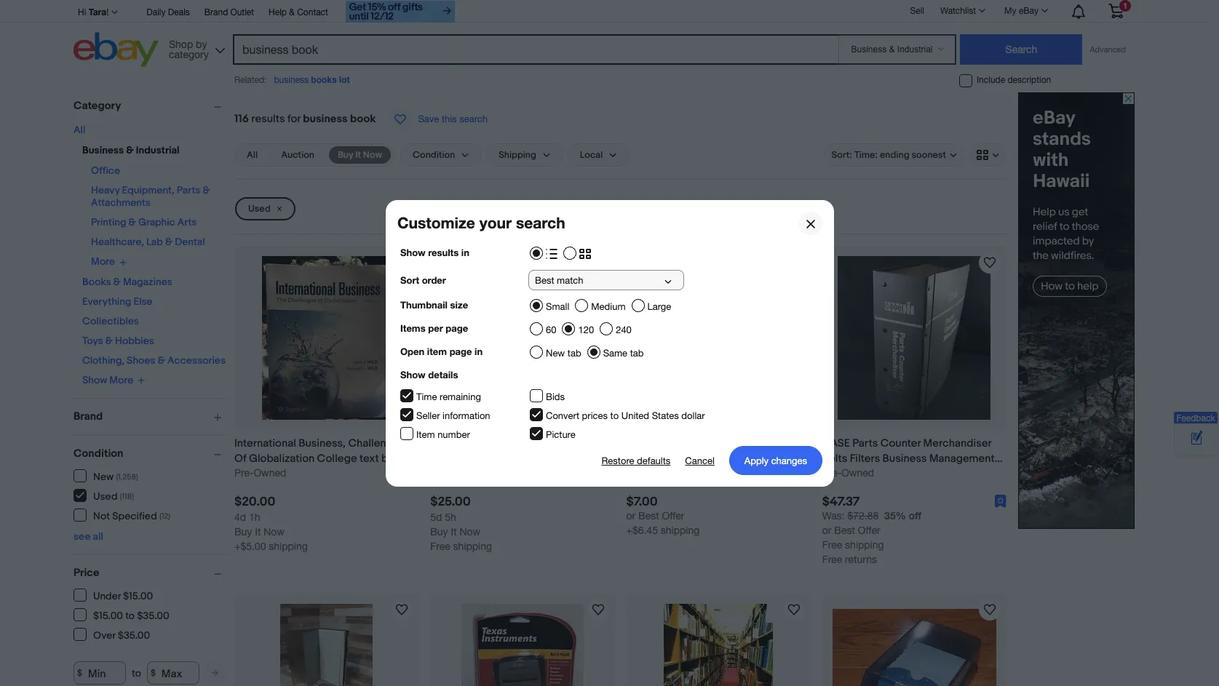 Task type: locate. For each thing, give the bounding box(es) containing it.
related: business books lot
[[234, 74, 350, 85]]

search right your
[[516, 214, 565, 232]]

Minimum Value in $ text field
[[74, 662, 126, 685]]

2 vertical spatial book
[[860, 468, 886, 481]]

to right "minimum value in $" text field
[[132, 667, 141, 680]]

pre-owned down of
[[234, 468, 286, 479]]

advanced link
[[1083, 35, 1134, 64]]

0 horizontal spatial all link
[[74, 124, 86, 136]]

buy down 5d
[[430, 527, 448, 538]]

category
[[74, 99, 121, 113]]

0 vertical spatial for
[[288, 112, 301, 126]]

1 vertical spatial more
[[109, 374, 133, 386]]

banner
[[74, 0, 1135, 71]]

offer down $72.88
[[858, 525, 881, 537]]

shipping right +$5.00
[[269, 541, 308, 553]]

1 horizontal spatial for
[[779, 437, 792, 451]]

2 vertical spatial to
[[132, 667, 141, 680]]

books
[[311, 74, 337, 85]]

restore defaults button
[[601, 446, 670, 475]]

or inside the "business or calling card book for 160 cards- pre-own- condition good pre-owned"
[[673, 437, 683, 451]]

1 vertical spatial used
[[93, 490, 118, 503]]

0 horizontal spatial offer
[[662, 511, 685, 522]]

all down category
[[74, 124, 86, 136]]

convert prices to united states dollar
[[546, 410, 705, 421]]

1 $ from the left
[[77, 668, 82, 679]]

or down the $7.00
[[627, 511, 636, 522]]

0 vertical spatial all
[[74, 124, 86, 136]]

condition
[[74, 447, 123, 461]]

pre- down of
[[234, 468, 254, 479]]

1 horizontal spatial $
[[151, 668, 156, 679]]

sell link
[[904, 6, 931, 16]]

parts up arts
[[177, 184, 200, 197]]

shipping inside $25.00 5d 5h buy it now free shipping
[[453, 541, 492, 553]]

all inside all link
[[247, 149, 258, 161]]

0 horizontal spatial results
[[251, 112, 285, 126]]

buy inside $20.00 4d 1h buy it now +$5.00 shipping
[[234, 527, 252, 538]]

1 horizontal spatial results
[[428, 246, 458, 258]]

united left states
[[621, 410, 649, 421]]

contact
[[297, 7, 328, 17]]

0 vertical spatial page
[[445, 322, 468, 334]]

item
[[427, 345, 447, 357]]

0 vertical spatial in
[[461, 246, 469, 258]]

it inside text field
[[355, 149, 361, 161]]

1 vertical spatial all link
[[238, 146, 267, 164]]

1 vertical spatial or
[[627, 511, 636, 522]]

it inside $20.00 4d 1h buy it now +$5.00 shipping
[[255, 527, 261, 538]]

restore defaults
[[601, 455, 670, 466]]

office heavy equipment, parts & attachments printing & graphic arts healthcare, lab & dental
[[91, 165, 210, 248]]

now inside $20.00 4d 1h buy it now +$5.00 shipping
[[264, 527, 285, 538]]

2 horizontal spatial or
[[823, 525, 832, 537]]

1 vertical spatial for
[[779, 437, 792, 451]]

buy it now
[[338, 149, 382, 161]]

more inside more button
[[91, 256, 115, 268]]

to down under $15.00
[[125, 610, 135, 622]]

2 horizontal spatial buy
[[430, 527, 448, 538]]

0 horizontal spatial it
[[255, 527, 261, 538]]

$20.00 4d 1h buy it now +$5.00 shipping
[[234, 495, 308, 553]]

buy down 4d
[[234, 527, 252, 538]]

$35.00 down $15.00 to $35.00
[[118, 629, 150, 642]]

buy inside $25.00 5d 5h buy it now free shipping
[[430, 527, 448, 538]]

time
[[416, 391, 437, 402]]

book right record
[[470, 452, 495, 466]]

new
[[546, 348, 565, 359], [93, 471, 114, 483]]

it down the 5h
[[451, 527, 457, 538]]

your
[[479, 214, 512, 232]]

it right auction
[[355, 149, 361, 161]]

page right item
[[449, 345, 472, 357]]

0 vertical spatial used
[[248, 203, 271, 215]]

0 horizontal spatial book
[[350, 112, 376, 126]]

business
[[274, 75, 309, 85], [303, 112, 348, 126]]

0 vertical spatial $15.00
[[123, 590, 153, 603]]

0 vertical spatial $35.00
[[137, 610, 169, 622]]

best inside $7.00 or best offer +$6.45 shipping
[[639, 511, 659, 522]]

0 horizontal spatial for
[[288, 112, 301, 126]]

1 owned from the left
[[254, 468, 286, 479]]

1 horizontal spatial search
[[516, 214, 565, 232]]

0 vertical spatial book
[[350, 112, 376, 126]]

1 vertical spatial best
[[835, 525, 855, 537]]

0 vertical spatial search
[[460, 114, 488, 125]]

0 vertical spatial business
[[274, 75, 309, 85]]

3 pre- from the left
[[627, 468, 646, 479]]

bids
[[546, 391, 565, 402]]

1 horizontal spatial used
[[248, 203, 271, 215]]

now for $20.00
[[264, 527, 285, 538]]

35%
[[885, 510, 906, 522]]

changes
[[771, 455, 807, 466]]

0 vertical spatial to
[[610, 410, 619, 421]]

$72.88
[[848, 511, 879, 522]]

0 horizontal spatial or
[[627, 511, 636, 522]]

0 horizontal spatial book
[[470, 452, 495, 466]]

1 vertical spatial united
[[430, 437, 463, 451]]

pre-owned for $20.00
[[234, 468, 286, 479]]

business
[[82, 144, 124, 157], [466, 437, 510, 451], [627, 437, 671, 451], [883, 452, 927, 466]]

apply changes
[[744, 455, 807, 466]]

1 vertical spatial parts
[[853, 437, 878, 451]]

all link down 116
[[238, 146, 267, 164]]

same tab
[[603, 348, 644, 359]]

show results in
[[400, 246, 469, 258]]

watch international business, challenges of globalization college text book 9 edition image
[[393, 254, 411, 272]]

1h
[[249, 512, 260, 524]]

owned down globalization
[[254, 468, 286, 479]]

0 vertical spatial book
[[751, 437, 776, 451]]

search right this
[[460, 114, 488, 125]]

free down 5d
[[430, 541, 451, 553]]

in down customize your search
[[461, 246, 469, 258]]

convert
[[546, 410, 579, 421]]

case parts counter merchandiser belts filters business management manual book
[[823, 437, 995, 481]]

outlet
[[231, 7, 254, 17]]

2 vertical spatial or
[[823, 525, 832, 537]]

shipping up the returns
[[845, 540, 884, 551]]

business up office link
[[82, 144, 124, 157]]

show down clothing,
[[82, 374, 107, 386]]

book up apply on the bottom of the page
[[751, 437, 776, 451]]

vintage pocket phone book gold color with matching business card image
[[280, 604, 373, 687]]

0 vertical spatial best
[[639, 511, 659, 522]]

free left the returns
[[823, 554, 843, 566]]

to inside dialog
[[610, 410, 619, 421]]

book down filters
[[860, 468, 886, 481]]

business inside related: business books lot
[[274, 75, 309, 85]]

1 horizontal spatial buy
[[338, 149, 353, 161]]

more down clothing,
[[109, 374, 133, 386]]

1 vertical spatial book
[[381, 452, 407, 466]]

&
[[289, 7, 295, 17], [126, 144, 134, 157], [203, 184, 210, 197], [129, 216, 136, 229], [165, 236, 173, 248], [113, 276, 121, 288], [105, 335, 113, 347], [158, 354, 165, 367]]

under $15.00
[[93, 590, 153, 603]]

offer inside $7.00 or best offer +$6.45 shipping
[[662, 511, 685, 522]]

2 horizontal spatial it
[[451, 527, 457, 538]]

good
[[779, 452, 805, 466]]

all
[[74, 124, 86, 136], [247, 149, 258, 161]]

1 vertical spatial results
[[428, 246, 458, 258]]

results for for
[[251, 112, 285, 126]]

book inside the "business or calling card book for 160 cards- pre-own- condition good pre-owned"
[[751, 437, 776, 451]]

1 horizontal spatial book
[[381, 452, 407, 466]]

it down 1h
[[255, 527, 261, 538]]

books & magazines link
[[82, 276, 172, 288]]

buy for $25.00
[[430, 527, 448, 538]]

more up books
[[91, 256, 115, 268]]

2 horizontal spatial book
[[860, 468, 886, 481]]

customize your search dialog
[[0, 0, 1220, 687]]

pre- inside united business service personal record book pre-owned
[[430, 468, 450, 479]]

business down counter
[[883, 452, 927, 466]]

book left 9
[[381, 452, 407, 466]]

manual
[[823, 468, 858, 481]]

0 horizontal spatial search
[[460, 114, 488, 125]]

0 vertical spatial offer
[[662, 511, 685, 522]]

$ right "minimum value in $" text field
[[151, 668, 156, 679]]

watch successful amazon business 100,000+ (80,000+ cataloged) books! image
[[785, 602, 803, 619]]

show up sort
[[400, 246, 425, 258]]

search inside button
[[460, 114, 488, 125]]

for up good
[[779, 437, 792, 451]]

page right per
[[445, 322, 468, 334]]

1 vertical spatial $15.00
[[93, 610, 123, 622]]

1 vertical spatial $35.00
[[118, 629, 150, 642]]

1 horizontal spatial all
[[247, 149, 258, 161]]

united inside united business service personal record book pre-owned
[[430, 437, 463, 451]]

0 vertical spatial new
[[546, 348, 565, 359]]

business down information
[[466, 437, 510, 451]]

1 vertical spatial all
[[247, 149, 258, 161]]

& left industrial
[[126, 144, 134, 157]]

deals
[[168, 7, 190, 17]]

include description
[[977, 75, 1052, 85]]

$7.00
[[627, 495, 658, 510]]

0 horizontal spatial $
[[77, 668, 82, 679]]

& right help
[[289, 7, 295, 17]]

thumbnail size
[[400, 299, 468, 311]]

1 horizontal spatial best
[[835, 525, 855, 537]]

new (1,258)
[[93, 471, 138, 483]]

or down was:
[[823, 525, 832, 537]]

tab right same
[[630, 348, 644, 359]]

or for $7.00
[[627, 511, 636, 522]]

tab for same tab
[[630, 348, 644, 359]]

1 horizontal spatial tab
[[630, 348, 644, 359]]

business down the 'books'
[[303, 112, 348, 126]]

brand outlet
[[204, 7, 254, 17]]

best
[[639, 511, 659, 522], [835, 525, 855, 537]]

defaults
[[637, 455, 670, 466]]

show more
[[82, 374, 133, 386]]

show down open
[[400, 369, 425, 380]]

$ down over $35.00 link
[[77, 668, 82, 679]]

2 pre-owned from the left
[[823, 468, 875, 479]]

page for item
[[449, 345, 472, 357]]

$20.00
[[234, 495, 275, 510]]

more
[[91, 256, 115, 268], [109, 374, 133, 386]]

results
[[251, 112, 285, 126], [428, 246, 458, 258]]

of
[[234, 452, 246, 466]]

business left the 'books'
[[274, 75, 309, 85]]

pre-owned down belts
[[823, 468, 875, 479]]

$35.00 down under $15.00
[[137, 610, 169, 622]]

owned down record
[[450, 468, 482, 479]]

returns
[[845, 554, 877, 566]]

it inside $25.00 5d 5h buy it now free shipping
[[451, 527, 457, 538]]

2 $ from the left
[[151, 668, 156, 679]]

show details
[[400, 369, 458, 380]]

& down attachments
[[129, 216, 136, 229]]

thumbnail
[[400, 299, 447, 311]]

best down was:
[[835, 525, 855, 537]]

my ebay
[[1005, 6, 1039, 16]]

1 horizontal spatial parts
[[853, 437, 878, 451]]

pre- down record
[[430, 468, 450, 479]]

1 vertical spatial book
[[470, 452, 495, 466]]

advertisement region
[[1019, 92, 1135, 529]]

show for show details
[[400, 369, 425, 380]]

merchandiser
[[924, 437, 992, 451]]

more inside show more button
[[109, 374, 133, 386]]

search for customize your search
[[516, 214, 565, 232]]

tab down 120
[[567, 348, 581, 359]]

or up pre-
[[673, 437, 683, 451]]

Buy It Now selected text field
[[338, 149, 382, 162]]

0 vertical spatial united
[[621, 410, 649, 421]]

1 tab from the left
[[567, 348, 581, 359]]

all down 116
[[247, 149, 258, 161]]

show inside button
[[82, 374, 107, 386]]

book up buy it now selected text field
[[350, 112, 376, 126]]

0 horizontal spatial all
[[74, 124, 86, 136]]

1 vertical spatial page
[[449, 345, 472, 357]]

for
[[288, 112, 301, 126], [779, 437, 792, 451]]

everything else link
[[82, 295, 153, 308]]

2 tab from the left
[[630, 348, 644, 359]]

large
[[647, 301, 671, 312]]

1 vertical spatial new
[[93, 471, 114, 483]]

united up record
[[430, 437, 463, 451]]

1 horizontal spatial new
[[546, 348, 565, 359]]

2 owned from the left
[[450, 468, 482, 479]]

equipment,
[[122, 184, 174, 197]]

owned down cards-
[[646, 468, 678, 479]]

best down the $7.00
[[639, 511, 659, 522]]

0 vertical spatial results
[[251, 112, 285, 126]]

& right lab
[[165, 236, 173, 248]]

over
[[93, 629, 115, 642]]

1 horizontal spatial offer
[[858, 525, 881, 537]]

to right prices
[[610, 410, 619, 421]]

business up defaults
[[627, 437, 671, 451]]

save
[[418, 114, 439, 125]]

$15.00 up over $35.00 link
[[93, 610, 123, 622]]

new for new (1,258)
[[93, 471, 114, 483]]

None submit
[[961, 34, 1083, 65]]

new up used (118)
[[93, 471, 114, 483]]

2 pre- from the left
[[430, 468, 450, 479]]

book
[[751, 437, 776, 451], [470, 452, 495, 466], [860, 468, 886, 481]]

it
[[355, 149, 361, 161], [255, 527, 261, 538], [451, 527, 457, 538]]

now inside text field
[[363, 149, 382, 161]]

used for used (118)
[[93, 490, 118, 503]]

1 pre-owned from the left
[[234, 468, 286, 479]]

service
[[513, 437, 551, 451]]

used (118)
[[93, 490, 134, 503]]

related:
[[234, 75, 267, 85]]

1 horizontal spatial pre-owned
[[823, 468, 875, 479]]

ti texas instruments ba ii 2 plus business analyst financial calculator w/ book image
[[462, 604, 584, 687]]

results up 'order'
[[428, 246, 458, 258]]

0 horizontal spatial pre-owned
[[234, 468, 286, 479]]

results for in
[[428, 246, 458, 258]]

free
[[823, 540, 843, 551], [430, 541, 451, 553], [823, 554, 843, 566]]

buy right auction
[[338, 149, 353, 161]]

1 vertical spatial search
[[516, 214, 565, 232]]

3 owned from the left
[[646, 468, 678, 479]]

1 horizontal spatial book
[[751, 437, 776, 451]]

results right 116
[[251, 112, 285, 126]]

small
[[546, 301, 569, 312]]

shipping right +$6.45
[[661, 525, 700, 537]]

sort
[[400, 274, 419, 286]]

0 horizontal spatial best
[[639, 511, 659, 522]]

2 horizontal spatial now
[[460, 527, 481, 538]]

it for $25.00
[[451, 527, 457, 538]]

watch case parts counter merchandiser belts filters business management manual book image
[[981, 254, 999, 272]]

1 vertical spatial in
[[474, 345, 482, 357]]

0 vertical spatial parts
[[177, 184, 200, 197]]

shipping down the 5h
[[453, 541, 492, 553]]

new down the 60
[[546, 348, 565, 359]]

& up dental
[[203, 184, 210, 197]]

now inside $25.00 5d 5h buy it now free shipping
[[460, 527, 481, 538]]

book inside case parts counter merchandiser belts filters business management manual book
[[860, 468, 886, 481]]

parts up filters
[[853, 437, 878, 451]]

my ebay link
[[997, 2, 1055, 20]]

watch rubbermaid rolodex desktop business card / address book / contact file organizer image
[[981, 602, 999, 619]]

case parts counter merchandiser belts filters business management manual book heading
[[823, 437, 1003, 481]]

printing & graphic arts link
[[91, 216, 197, 229]]

0 horizontal spatial united
[[430, 437, 463, 451]]

save this search button
[[385, 107, 492, 132]]

case parts counter merchandiser belts filters business management manual book image
[[838, 256, 991, 420]]

$15.00 up $15.00 to $35.00
[[123, 590, 153, 603]]

0 horizontal spatial parts
[[177, 184, 200, 197]]

results inside customize your search dialog
[[428, 246, 458, 258]]

all link
[[74, 124, 86, 136], [238, 146, 267, 164]]

edition
[[234, 468, 269, 481]]

1 horizontal spatial united
[[621, 410, 649, 421]]

in right item
[[474, 345, 482, 357]]

advanced
[[1090, 45, 1126, 54]]

pre- down restore defaults
[[627, 468, 646, 479]]

attachments
[[91, 197, 151, 209]]

None text field
[[823, 511, 879, 522]]

0 vertical spatial more
[[91, 256, 115, 268]]

or inside the was: $72.88 35% off or best offer free shipping free returns
[[823, 525, 832, 537]]

all for the right all link
[[247, 149, 258, 161]]

new inside customize your search dialog
[[546, 348, 565, 359]]

1 horizontal spatial or
[[673, 437, 683, 451]]

owned down filters
[[842, 468, 875, 479]]

shipping inside the was: $72.88 35% off or best offer free shipping free returns
[[845, 540, 884, 551]]

seller information
[[416, 410, 490, 421]]

1 horizontal spatial it
[[355, 149, 361, 161]]

1 vertical spatial offer
[[858, 525, 881, 537]]

your shopping cart contains 1 item image
[[1108, 4, 1125, 18]]

sort order
[[400, 274, 446, 286]]

& up everything else link
[[113, 276, 121, 288]]

0 horizontal spatial in
[[461, 246, 469, 258]]

or for business
[[673, 437, 683, 451]]

4 owned from the left
[[842, 468, 875, 479]]

0 horizontal spatial tab
[[567, 348, 581, 359]]

for up auction link
[[288, 112, 301, 126]]

all link down category
[[74, 124, 86, 136]]

buy for $20.00
[[234, 527, 252, 538]]

item
[[416, 429, 435, 440]]

1 horizontal spatial now
[[363, 149, 382, 161]]

0 vertical spatial or
[[673, 437, 683, 451]]

help
[[269, 7, 287, 17]]

category button
[[74, 99, 228, 113]]

1 horizontal spatial in
[[474, 345, 482, 357]]

united business service personal record book image
[[461, 256, 584, 420]]

0 vertical spatial all link
[[74, 124, 86, 136]]

books
[[82, 276, 111, 288]]

or inside $7.00 or best offer +$6.45 shipping
[[627, 511, 636, 522]]

owned inside united business service personal record book pre-owned
[[450, 468, 482, 479]]

0 horizontal spatial now
[[264, 527, 285, 538]]

rubbermaid rolodex desktop business card / address book / contact file organizer image
[[833, 609, 997, 687]]

offer down cards-
[[662, 511, 685, 522]]

was: $72.88 35% off or best offer free shipping free returns
[[823, 510, 922, 566]]

$
[[77, 668, 82, 679], [151, 668, 156, 679]]

0 horizontal spatial buy
[[234, 527, 252, 538]]

search inside dialog
[[516, 214, 565, 232]]

shipping inside $7.00 or best offer +$6.45 shipping
[[661, 525, 700, 537]]

0 horizontal spatial used
[[93, 490, 118, 503]]

0 horizontal spatial new
[[93, 471, 114, 483]]

pre- down belts
[[823, 468, 842, 479]]



Task type: describe. For each thing, give the bounding box(es) containing it.
buy it now link
[[329, 146, 391, 164]]

specified
[[112, 510, 157, 522]]

medium
[[591, 301, 625, 312]]

5d
[[430, 512, 442, 524]]

save this search
[[418, 114, 488, 125]]

160
[[627, 452, 643, 466]]

united inside customize your search dialog
[[621, 410, 649, 421]]

help & contact link
[[269, 5, 328, 21]]

states
[[652, 410, 679, 421]]

it for $20.00
[[255, 527, 261, 538]]

items
[[400, 322, 425, 334]]

4 pre- from the left
[[823, 468, 842, 479]]

free down was:
[[823, 540, 843, 551]]

business or calling card book for 160 cards- pre-own- condition good heading
[[627, 437, 805, 466]]

this
[[442, 114, 457, 125]]

used for used
[[248, 203, 271, 215]]

international business, challenges of globalization college text book 9 edition image
[[262, 256, 391, 420]]

arts
[[177, 216, 197, 229]]

else
[[134, 295, 153, 308]]

same
[[603, 348, 627, 359]]

united business service personal record book heading
[[430, 437, 596, 466]]

book inside the international business, challenges of globalization college text book 9 edition
[[381, 452, 407, 466]]

tab for new tab
[[567, 348, 581, 359]]

show for show results in
[[400, 246, 425, 258]]

book inside united business service personal record book pre-owned
[[470, 452, 495, 466]]

business, challenges
[[299, 437, 405, 451]]

$15.00 inside $15.00 to $35.00 link
[[93, 610, 123, 622]]

best inside the was: $72.88 35% off or best offer free shipping free returns
[[835, 525, 855, 537]]

belts
[[823, 452, 848, 466]]

open
[[400, 345, 424, 357]]

daily
[[147, 7, 166, 17]]

now for $25.00
[[460, 527, 481, 538]]

off
[[909, 510, 922, 522]]

business & industrial
[[82, 144, 180, 157]]

show more button
[[82, 374, 145, 387]]

240
[[616, 324, 632, 335]]

customize your search
[[397, 214, 565, 232]]

magazines
[[123, 276, 172, 288]]

remaining
[[439, 391, 481, 402]]

collectibles
[[82, 315, 139, 327]]

1 vertical spatial business
[[303, 112, 348, 126]]

watchlist
[[941, 6, 976, 16]]

printing
[[91, 216, 126, 229]]

new for new tab
[[546, 348, 565, 359]]

$15.00 inside the under $15.00 link
[[123, 590, 153, 603]]

united business service personal record book pre-owned
[[430, 437, 596, 479]]

not
[[93, 510, 110, 522]]

personal
[[553, 437, 596, 451]]

case
[[823, 437, 850, 451]]

sell
[[910, 6, 925, 16]]

pre-owned for $47.37
[[823, 468, 875, 479]]

1 horizontal spatial all link
[[238, 146, 267, 164]]

was:
[[823, 511, 845, 522]]

banner containing sell
[[74, 0, 1135, 71]]

healthcare,
[[91, 236, 144, 248]]

business inside the "business or calling card book for 160 cards- pre-own- condition good pre-owned"
[[627, 437, 671, 451]]

condition
[[729, 452, 776, 466]]

120
[[578, 324, 594, 335]]

& right shoes
[[158, 354, 165, 367]]

item number
[[416, 429, 470, 440]]

international business, challenges of globalization college text book 9 edition heading
[[234, 437, 418, 481]]

condition button
[[74, 447, 228, 461]]

show for show more
[[82, 374, 107, 386]]

cards-
[[646, 452, 678, 466]]

free inside $25.00 5d 5h buy it now free shipping
[[430, 541, 451, 553]]

all for the leftmost all link
[[74, 124, 86, 136]]

(118)
[[120, 492, 134, 501]]

open item page in
[[400, 345, 482, 357]]

international business, challenges of globalization college text book 9 edition
[[234, 437, 416, 481]]

all
[[93, 531, 103, 543]]

apply
[[744, 455, 769, 466]]

record
[[430, 452, 467, 466]]

$ for "minimum value in $" text field
[[77, 668, 82, 679]]

prices
[[582, 410, 608, 421]]

clothing, shoes & accessories link
[[82, 354, 226, 367]]

globalization
[[249, 452, 315, 466]]

price
[[74, 566, 99, 580]]

1 pre- from the left
[[234, 468, 254, 479]]

heavy
[[91, 184, 120, 197]]

under
[[93, 590, 121, 603]]

owned inside the "business or calling card book for 160 cards- pre-own- condition good pre-owned"
[[646, 468, 678, 479]]

ebay
[[1019, 6, 1039, 16]]

& inside "account" navigation
[[289, 7, 295, 17]]

used link
[[235, 197, 295, 221]]

watch vintage pocket phone book gold color with matching business card image
[[393, 602, 411, 619]]

116
[[234, 112, 249, 126]]

management
[[930, 452, 995, 466]]

shoes
[[127, 354, 156, 367]]

successful amazon business 100,000+ (80,000+ cataloged) books! image
[[664, 604, 773, 687]]

over $35.00 link
[[74, 628, 151, 642]]

picture
[[546, 429, 575, 440]]

search for save this search
[[460, 114, 488, 125]]

offer inside the was: $72.88 35% off or best offer free shipping free returns
[[858, 525, 881, 537]]

none text field containing was:
[[823, 511, 879, 522]]

over $35.00
[[93, 629, 150, 642]]

buy inside text field
[[338, 149, 353, 161]]

watch ti texas instruments ba ii 2 plus business analyst financial calculator w/ book image
[[589, 602, 607, 619]]

per
[[428, 322, 443, 334]]

Maximum Value in $ text field
[[147, 662, 199, 685]]

& right toys
[[105, 335, 113, 347]]

watch united business service personal record book image
[[589, 254, 607, 272]]

parts inside case parts counter merchandiser belts filters business management manual book
[[853, 437, 878, 451]]

pre- inside the "business or calling card book for 160 cards- pre-own- condition good pre-owned"
[[627, 468, 646, 479]]

$25.00 5d 5h buy it now free shipping
[[430, 495, 492, 553]]

toys
[[82, 335, 103, 347]]

restore
[[601, 455, 634, 466]]

account navigation
[[74, 0, 1135, 25]]

for inside the "business or calling card book for 160 cards- pre-own- condition good pre-owned"
[[779, 437, 792, 451]]

4d
[[234, 512, 246, 524]]

page for per
[[445, 322, 468, 334]]

business or calling card book for 160 cards- pre-own- condition good image
[[673, 256, 765, 420]]

graphic
[[138, 216, 175, 229]]

lab
[[146, 236, 163, 248]]

description
[[1008, 75, 1052, 85]]

business inside case parts counter merchandiser belts filters business management manual book
[[883, 452, 927, 466]]

my
[[1005, 6, 1017, 16]]

parts inside office heavy equipment, parts & attachments printing & graphic arts healthcare, lab & dental
[[177, 184, 200, 197]]

business inside united business service personal record book pre-owned
[[466, 437, 510, 451]]

counter
[[881, 437, 921, 451]]

1 vertical spatial to
[[125, 610, 135, 622]]

size
[[450, 299, 468, 311]]

get an extra 15% off image
[[346, 1, 455, 23]]

business or calling card book for 160 cards- pre-own- condition good pre-owned
[[627, 437, 805, 479]]

auction
[[281, 149, 314, 161]]

watchlist link
[[933, 2, 992, 20]]

$ for maximum value in $ text field
[[151, 668, 156, 679]]

shipping inside $20.00 4d 1h buy it now +$5.00 shipping
[[269, 541, 308, 553]]

116 results for business book
[[234, 112, 376, 126]]

accessories
[[168, 354, 226, 367]]

see
[[74, 531, 91, 543]]

cancel button
[[685, 446, 714, 475]]

60
[[546, 324, 556, 335]]



Task type: vqa. For each thing, say whether or not it's contained in the screenshot.
Machine within 🎸 donner arena 2000 multi effects pedal 278 effects 100 irs looper drum machine
no



